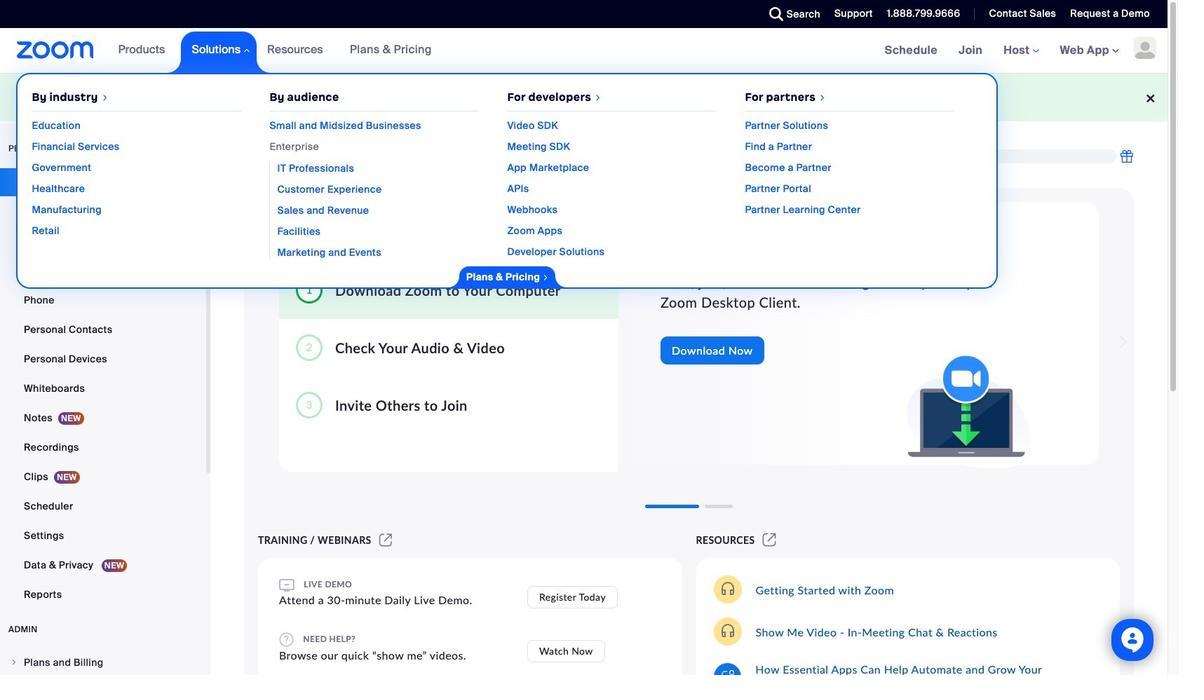 Task type: vqa. For each thing, say whether or not it's contained in the screenshot.
"meetings" Navigation
yes



Task type: locate. For each thing, give the bounding box(es) containing it.
footer
[[0, 73, 1168, 121]]

0 horizontal spatial window new image
[[377, 534, 394, 546]]

1 horizontal spatial window new image
[[761, 534, 779, 546]]

right image
[[10, 659, 18, 667]]

zoom logo image
[[17, 41, 94, 59]]

product information navigation
[[16, 28, 998, 289]]

window new image
[[377, 534, 394, 546], [761, 534, 779, 546]]

meetings navigation
[[874, 28, 1168, 74]]

next image
[[1111, 328, 1131, 356]]

personal menu menu
[[0, 168, 206, 610]]

banner
[[0, 28, 1168, 289]]

menu item
[[0, 650, 206, 675]]



Task type: describe. For each thing, give the bounding box(es) containing it.
1 window new image from the left
[[377, 534, 394, 546]]

profile picture image
[[1134, 36, 1157, 59]]

2 window new image from the left
[[761, 534, 779, 546]]



